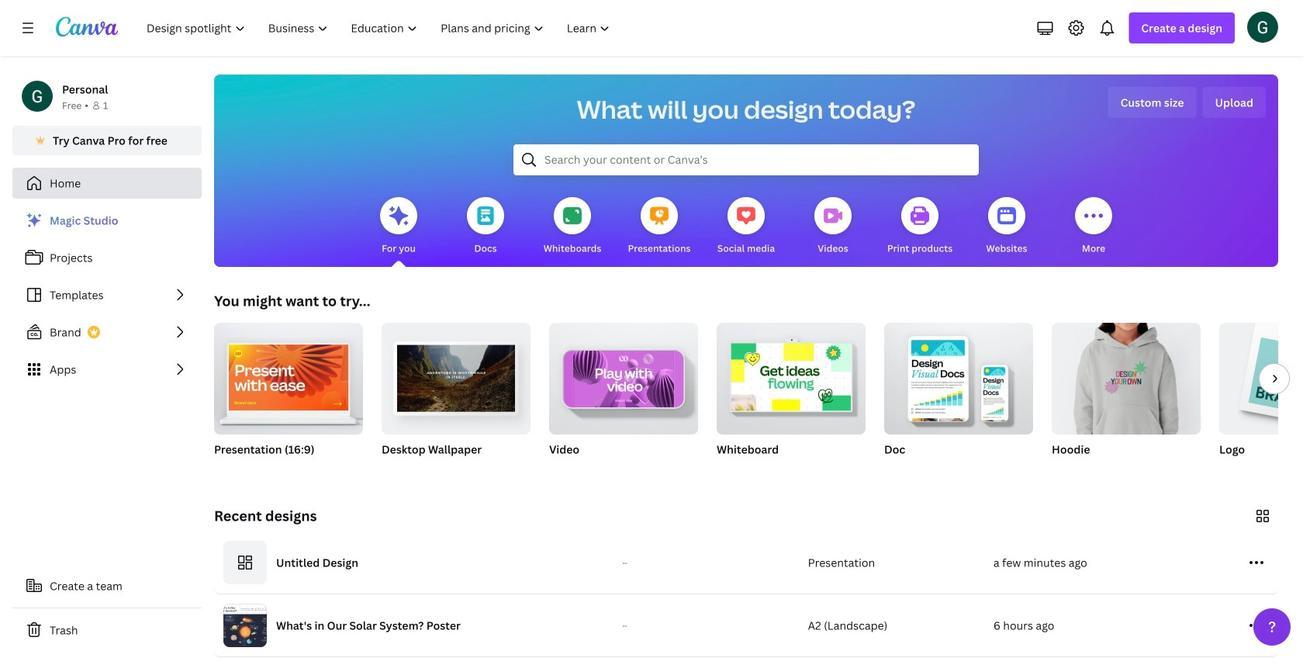 Task type: locate. For each thing, give the bounding box(es) containing it.
top level navigation element
[[137, 12, 624, 43]]

greg robinson image
[[1248, 11, 1279, 42]]

None search field
[[514, 144, 979, 175]]

list
[[12, 205, 202, 385]]

group
[[214, 317, 363, 477], [214, 317, 363, 435], [382, 317, 531, 477], [382, 317, 531, 435], [550, 317, 699, 477], [550, 317, 699, 435], [717, 317, 866, 477], [717, 317, 866, 435], [885, 323, 1034, 477], [885, 323, 1034, 435], [1052, 323, 1201, 477], [1220, 323, 1304, 477]]



Task type: describe. For each thing, give the bounding box(es) containing it.
Search search field
[[545, 145, 948, 175]]



Task type: vqa. For each thing, say whether or not it's contained in the screenshot.
brand's
no



